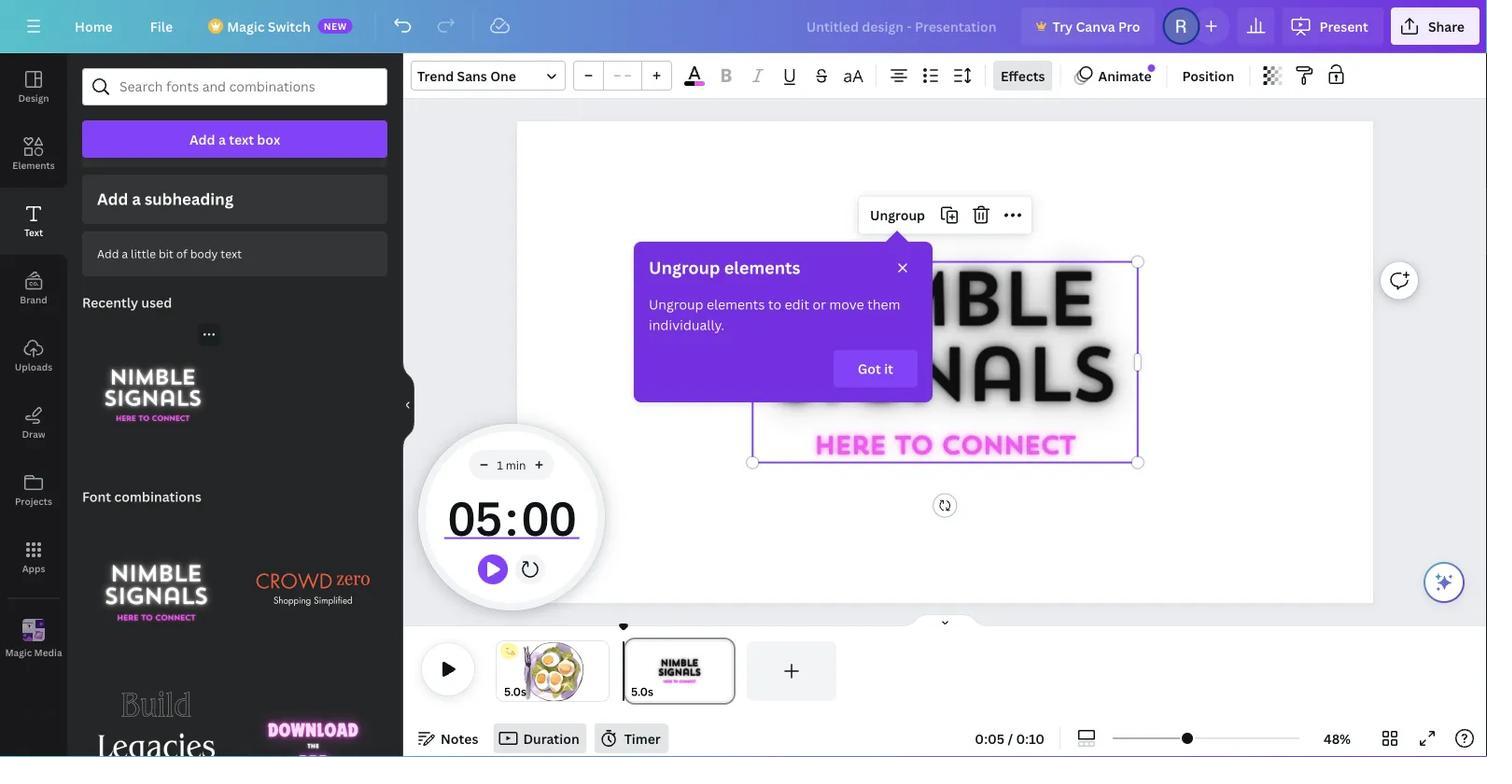 Task type: describe. For each thing, give the bounding box(es) containing it.
present button
[[1283, 7, 1384, 45]]

nimble
[[791, 269, 1095, 345]]

present
[[1320, 17, 1369, 35]]

individually.
[[649, 316, 725, 334]]

5.0s for 2nd 5.0s button from the left
[[631, 684, 654, 700]]

text inside button
[[229, 130, 254, 148]]

2 5.0s button from the left
[[631, 683, 654, 701]]

elements for ungroup elements
[[725, 256, 801, 279]]

effects
[[1001, 67, 1046, 85]]

05
[[447, 486, 501, 549]]

05 button
[[444, 480, 505, 555]]

hide pages image
[[901, 614, 990, 629]]

body
[[190, 246, 218, 261]]

try canva pro
[[1053, 17, 1141, 35]]

add for add a little bit of body text
[[97, 246, 119, 261]]

them
[[868, 296, 901, 313]]

position
[[1183, 67, 1235, 85]]

min
[[506, 457, 526, 473]]

file button
[[135, 7, 188, 45]]

add for add a text box
[[190, 130, 215, 148]]

canva
[[1076, 17, 1116, 35]]

new
[[324, 20, 347, 32]]

00 button
[[518, 480, 579, 555]]

home
[[75, 17, 113, 35]]

elements button
[[0, 120, 67, 188]]

1 horizontal spatial to
[[894, 435, 933, 460]]

share
[[1429, 17, 1465, 35]]

design
[[18, 92, 49, 104]]

magic for magic media
[[5, 647, 32, 659]]

it
[[885, 360, 894, 378]]

magic for magic switch
[[227, 17, 265, 35]]

file
[[150, 17, 173, 35]]

1 5.0s button from the left
[[504, 683, 527, 701]]

signals
[[771, 344, 1115, 419]]

Page title text field
[[662, 683, 669, 701]]

0 horizontal spatial group
[[82, 311, 224, 463]]

sans
[[457, 67, 487, 85]]

00
[[521, 486, 575, 549]]

elements for ungroup elements to edit or move them individually.
[[707, 296, 765, 313]]

of
[[176, 246, 188, 261]]

ungroup elements
[[649, 256, 801, 279]]

1
[[497, 457, 503, 473]]

one
[[490, 67, 516, 85]]

trimming, end edge slider for 2nd trimming, start edge slider from the right
[[596, 642, 609, 701]]

animate button
[[1069, 61, 1160, 91]]

combinations
[[114, 488, 202, 506]]

here
[[814, 435, 886, 460]]

magic media button
[[0, 606, 67, 673]]

little
[[131, 246, 156, 261]]

home link
[[60, 7, 128, 45]]

switch
[[268, 17, 311, 35]]

trend sans one button
[[411, 61, 566, 91]]

nimble signals
[[771, 269, 1115, 419]]

design button
[[0, 53, 67, 120]]

recently
[[82, 294, 138, 311]]

got
[[858, 360, 882, 378]]

position button
[[1175, 61, 1242, 91]]

magic media
[[5, 647, 62, 659]]

a for little
[[122, 246, 128, 261]]

5.0s for 1st 5.0s button from left
[[504, 684, 527, 700]]

elements
[[12, 159, 55, 171]]

try canva pro button
[[1021, 7, 1156, 45]]

48%
[[1324, 730, 1352, 748]]

– – number field
[[610, 66, 636, 87]]

ungroup elements to edit or move them individually.
[[649, 296, 901, 334]]

effects button
[[994, 61, 1053, 91]]

timer
[[625, 730, 661, 748]]

1 horizontal spatial group
[[573, 61, 672, 91]]

uploads button
[[0, 322, 67, 389]]

subheading
[[145, 188, 234, 210]]

move
[[830, 296, 865, 313]]



Task type: vqa. For each thing, say whether or not it's contained in the screenshot.
the leftmost group
yes



Task type: locate. For each thing, give the bounding box(es) containing it.
0:05
[[975, 730, 1005, 748]]

timer button
[[595, 724, 668, 754]]

5.0s up duration button
[[504, 684, 527, 700]]

0 vertical spatial text
[[229, 130, 254, 148]]

elements
[[725, 256, 801, 279], [707, 296, 765, 313]]

elements inside the ungroup elements to edit or move them individually.
[[707, 296, 765, 313]]

0 vertical spatial ungroup
[[870, 206, 926, 224]]

trimming, start edge slider up duration button
[[497, 642, 510, 701]]

0 horizontal spatial a
[[122, 246, 128, 261]]

0 vertical spatial magic
[[227, 17, 265, 35]]

0 horizontal spatial trimming, end edge slider
[[596, 642, 609, 701]]

magic switch
[[227, 17, 311, 35]]

1 horizontal spatial 5.0s button
[[631, 683, 654, 701]]

5.0s button up duration button
[[504, 683, 527, 701]]

ungroup
[[870, 206, 926, 224], [649, 256, 721, 279], [649, 296, 704, 313]]

apps
[[22, 562, 45, 575]]

add a little bit of body text
[[97, 246, 242, 261]]

bit
[[159, 246, 174, 261]]

notes button
[[411, 724, 486, 754]]

1 vertical spatial magic
[[5, 647, 32, 659]]

05 : 00
[[447, 486, 575, 549]]

hide image
[[403, 361, 415, 450]]

trend
[[417, 67, 454, 85]]

ungroup for ungroup elements to edit or move them individually.
[[649, 296, 704, 313]]

to inside the ungroup elements to edit or move them individually.
[[768, 296, 782, 313]]

0 horizontal spatial 5.0s button
[[504, 683, 527, 701]]

edit
[[785, 296, 810, 313]]

to right 'here'
[[894, 435, 933, 460]]

48% button
[[1308, 724, 1368, 754]]

trimming, end edge slider
[[596, 642, 609, 701], [719, 642, 736, 701]]

recently used
[[82, 294, 172, 311]]

magic
[[227, 17, 265, 35], [5, 647, 32, 659]]

timer
[[444, 480, 579, 555]]

to left edit
[[768, 296, 782, 313]]

Design title text field
[[792, 7, 1014, 45]]

5.0s button left page title text field
[[631, 683, 654, 701]]

brand button
[[0, 255, 67, 322]]

1 5.0s from the left
[[504, 684, 527, 700]]

used
[[141, 294, 172, 311]]

add a little bit of body text button
[[82, 231, 388, 276]]

a for text
[[218, 130, 226, 148]]

uploads
[[15, 361, 52, 373]]

a left little
[[122, 246, 128, 261]]

share button
[[1392, 7, 1480, 45]]

projects
[[15, 495, 52, 508]]

ungroup for ungroup elements
[[649, 256, 721, 279]]

0 horizontal spatial 5.0s
[[504, 684, 527, 700]]

a left box
[[218, 130, 226, 148]]

add a subheading
[[97, 188, 234, 210]]

1 min
[[497, 457, 526, 473]]

trimming, end edge slider left page title text field
[[596, 642, 609, 701]]

trend sans one
[[417, 67, 516, 85]]

a
[[218, 130, 226, 148], [132, 188, 141, 210], [122, 246, 128, 261]]

0 horizontal spatial magic
[[5, 647, 32, 659]]

add left subheading
[[97, 188, 128, 210]]

1 horizontal spatial 5.0s
[[631, 684, 654, 700]]

1 vertical spatial group
[[82, 311, 224, 463]]

0 vertical spatial add
[[190, 130, 215, 148]]

duration
[[523, 730, 580, 748]]

add a text box button
[[82, 120, 388, 158]]

2 vertical spatial ungroup
[[649, 296, 704, 313]]

trimming, start edge slider left page title text field
[[624, 642, 641, 701]]

:
[[505, 486, 518, 549]]

group
[[573, 61, 672, 91], [82, 311, 224, 463]]

main menu bar
[[0, 0, 1488, 53]]

ungroup inside button
[[870, 206, 926, 224]]

text
[[24, 226, 43, 239]]

ungroup for ungroup
[[870, 206, 926, 224]]

media
[[34, 647, 62, 659]]

magic left media
[[5, 647, 32, 659]]

got it button
[[834, 350, 918, 388]]

draw button
[[0, 389, 67, 457]]

2 vertical spatial a
[[122, 246, 128, 261]]

1 vertical spatial text
[[221, 246, 242, 261]]

add
[[190, 130, 215, 148], [97, 188, 128, 210], [97, 246, 119, 261]]

to
[[768, 296, 782, 313], [894, 435, 933, 460]]

0 vertical spatial a
[[218, 130, 226, 148]]

try
[[1053, 17, 1073, 35]]

add inside button
[[97, 246, 119, 261]]

0:05 / 0:10
[[975, 730, 1045, 748]]

draw
[[22, 428, 45, 440]]

1 vertical spatial add
[[97, 188, 128, 210]]

got it
[[858, 360, 894, 378]]

projects button
[[0, 457, 67, 524]]

text
[[229, 130, 254, 148], [221, 246, 242, 261]]

text button
[[0, 188, 67, 255]]

0 horizontal spatial trimming, start edge slider
[[497, 642, 510, 701]]

duration button
[[494, 724, 587, 754]]

1 vertical spatial elements
[[707, 296, 765, 313]]

add up subheading
[[190, 130, 215, 148]]

text right body
[[221, 246, 242, 261]]

2 trimming, end edge slider from the left
[[719, 642, 736, 701]]

1 trimming, end edge slider from the left
[[596, 642, 609, 701]]

0:10
[[1017, 730, 1045, 748]]

trimming, end edge slider right page title text field
[[719, 642, 736, 701]]

font
[[82, 488, 111, 506]]

#000000, #ff4ff3 image
[[685, 81, 705, 86], [685, 81, 705, 86]]

magic inside main menu bar
[[227, 17, 265, 35]]

new image
[[1148, 64, 1156, 72]]

text inside button
[[221, 246, 242, 261]]

1 horizontal spatial magic
[[227, 17, 265, 35]]

elements up the ungroup elements to edit or move them individually.
[[725, 256, 801, 279]]

1 horizontal spatial trimming, end edge slider
[[719, 642, 736, 701]]

a for subheading
[[132, 188, 141, 210]]

2 trimming, start edge slider from the left
[[624, 642, 641, 701]]

timer containing 05
[[444, 480, 579, 555]]

ungroup inside the ungroup elements to edit or move them individually.
[[649, 296, 704, 313]]

notes
[[441, 730, 479, 748]]

add for add a subheading
[[97, 188, 128, 210]]

1 vertical spatial to
[[894, 435, 933, 460]]

1 horizontal spatial a
[[132, 188, 141, 210]]

a left subheading
[[132, 188, 141, 210]]

trimming, end edge slider for first trimming, start edge slider from right
[[719, 642, 736, 701]]

canva assistant image
[[1434, 572, 1456, 594]]

or
[[813, 296, 827, 313]]

1 horizontal spatial trimming, start edge slider
[[624, 642, 641, 701]]

connect
[[941, 435, 1075, 460]]

0 horizontal spatial to
[[768, 296, 782, 313]]

2 horizontal spatial a
[[218, 130, 226, 148]]

box
[[257, 130, 280, 148]]

here to connect
[[814, 435, 1075, 460]]

0 vertical spatial to
[[768, 296, 782, 313]]

2 5.0s from the left
[[631, 684, 654, 700]]

1 vertical spatial a
[[132, 188, 141, 210]]

magic left "switch" in the left top of the page
[[227, 17, 265, 35]]

text left box
[[229, 130, 254, 148]]

add left little
[[97, 246, 119, 261]]

pro
[[1119, 17, 1141, 35]]

/
[[1008, 730, 1014, 748]]

font combinations
[[82, 488, 202, 506]]

side panel tab list
[[0, 53, 67, 673]]

2 vertical spatial add
[[97, 246, 119, 261]]

Search fonts and combinations search field
[[120, 69, 350, 105]]

0 vertical spatial group
[[573, 61, 672, 91]]

add a text box
[[190, 130, 280, 148]]

5.0s
[[504, 684, 527, 700], [631, 684, 654, 700]]

apps button
[[0, 524, 67, 591]]

1 vertical spatial ungroup
[[649, 256, 721, 279]]

5.0s left page title text field
[[631, 684, 654, 700]]

elements down 'ungroup elements'
[[707, 296, 765, 313]]

a inside button
[[122, 246, 128, 261]]

0 vertical spatial elements
[[725, 256, 801, 279]]

add a subheading button
[[82, 175, 388, 224]]

animate
[[1099, 67, 1152, 85]]

brand
[[20, 293, 47, 306]]

1 trimming, start edge slider from the left
[[497, 642, 510, 701]]

trimming, start edge slider
[[497, 642, 510, 701], [624, 642, 641, 701]]

ungroup button
[[863, 200, 933, 230]]

magic inside button
[[5, 647, 32, 659]]



